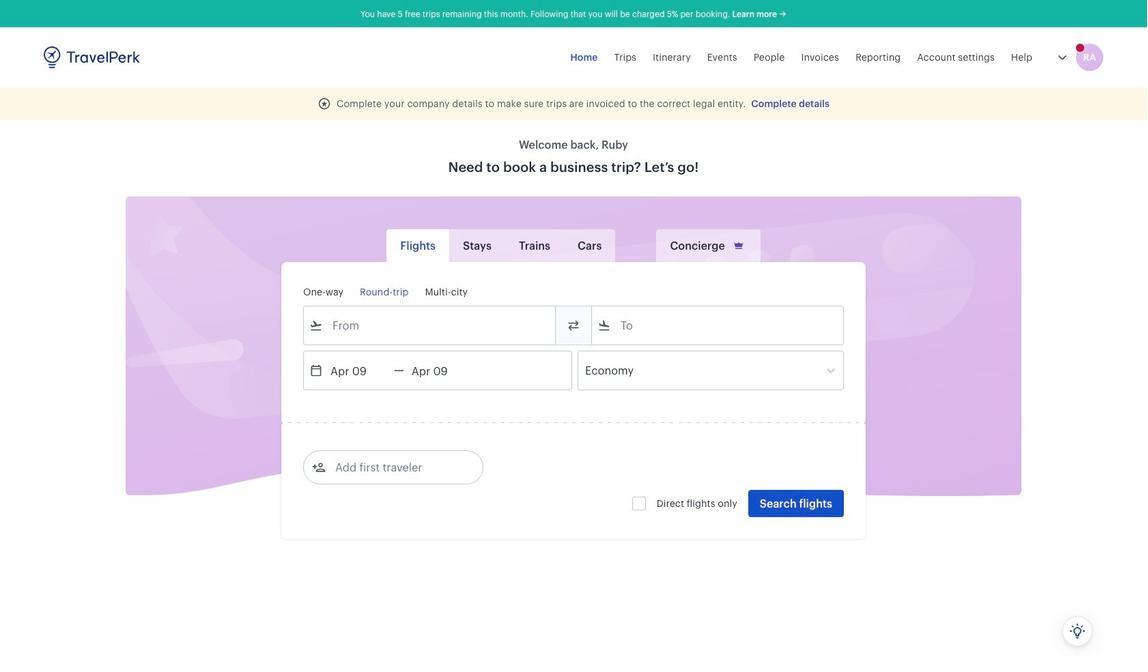 Task type: describe. For each thing, give the bounding box(es) containing it.
Add first traveler search field
[[326, 457, 468, 479]]

Return text field
[[404, 352, 475, 390]]



Task type: locate. For each thing, give the bounding box(es) containing it.
Depart text field
[[323, 352, 394, 390]]

From search field
[[323, 315, 538, 337]]

To search field
[[611, 315, 826, 337]]



Task type: vqa. For each thing, say whether or not it's contained in the screenshot.
Add Traveler search field
no



